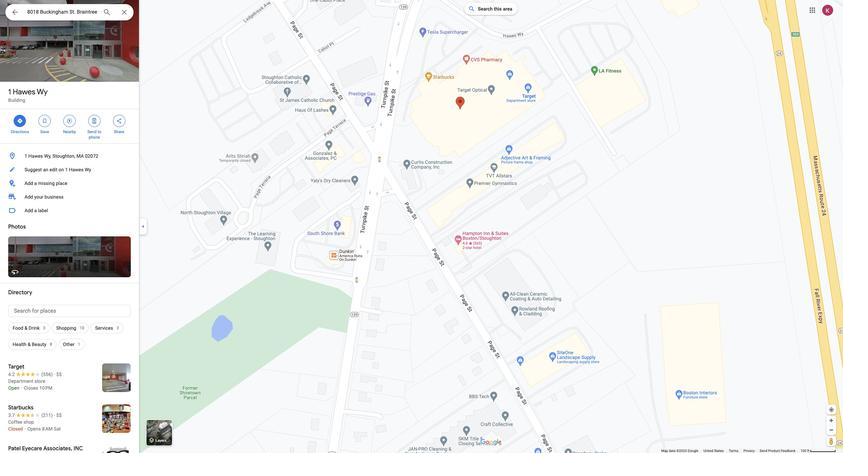 Task type: locate. For each thing, give the bounding box(es) containing it.
a inside button
[[34, 208, 37, 213]]

0 vertical spatial wy
[[37, 87, 48, 97]]

· for target
[[54, 372, 55, 377]]

0 vertical spatial add
[[25, 181, 33, 186]]

wy,
[[44, 153, 51, 159]]

patel eyecare associates, inc
[[8, 445, 83, 452]]

send for send product feedback
[[760, 449, 767, 453]]

·
[[54, 372, 55, 377], [54, 413, 55, 418]]

$$
[[56, 372, 62, 377], [56, 413, 62, 418]]

$$ right (556)
[[56, 372, 62, 377]]

1 vertical spatial hawes
[[28, 153, 43, 159]]

1 vertical spatial add
[[25, 194, 33, 200]]

2 · $$ from the top
[[54, 413, 62, 418]]

 search field
[[5, 4, 134, 22]]

wy
[[37, 87, 48, 97], [85, 167, 91, 172]]

united states button
[[704, 449, 724, 453]]

0 horizontal spatial wy
[[37, 87, 48, 97]]

add left your
[[25, 194, 33, 200]]

2 vertical spatial hawes
[[69, 167, 84, 172]]

3
[[43, 326, 45, 330], [116, 326, 119, 330]]

1 vertical spatial ·
[[54, 413, 55, 418]]

wy inside 1 hawes wy building
[[37, 87, 48, 97]]

department store open ⋅ closes 10 pm
[[8, 379, 52, 391]]

add for add your business
[[25, 194, 33, 200]]

photos
[[8, 223, 26, 230]]

⋅
[[20, 385, 23, 391], [24, 426, 26, 432]]

& for beauty
[[28, 342, 31, 347]]

4.2 stars 556 reviews image
[[8, 371, 53, 378]]

add left label
[[25, 208, 33, 213]]

wy inside "button"
[[85, 167, 91, 172]]

0 horizontal spatial send
[[87, 129, 97, 134]]

hawes down ma
[[69, 167, 84, 172]]

8 am
[[42, 426, 53, 432]]

1 right on
[[65, 167, 68, 172]]

google maps element
[[0, 0, 843, 453]]

· $$ right (556)
[[54, 372, 62, 377]]

footer containing map data ©2023 google
[[661, 449, 801, 453]]

· $$ right (211)
[[54, 413, 62, 418]]


[[66, 117, 73, 125]]

· for starbucks
[[54, 413, 55, 418]]

1 inside button
[[25, 153, 27, 159]]

0 horizontal spatial &
[[25, 325, 27, 331]]

add inside button
[[25, 208, 33, 213]]

$$ for starbucks
[[56, 413, 62, 418]]

&
[[25, 325, 27, 331], [28, 342, 31, 347]]

1 vertical spatial &
[[28, 342, 31, 347]]

send up phone
[[87, 129, 97, 134]]

target
[[8, 364, 24, 370]]

1 vertical spatial a
[[34, 208, 37, 213]]

1 vertical spatial ⋅
[[24, 426, 26, 432]]

footer
[[661, 449, 801, 453]]

& right health
[[28, 342, 31, 347]]

area
[[503, 6, 512, 12]]

0 vertical spatial ⋅
[[20, 385, 23, 391]]

united states
[[704, 449, 724, 453]]

wy up  at the top left
[[37, 87, 48, 97]]

⋅ down shop
[[24, 426, 26, 432]]

8
[[50, 342, 52, 347]]

3 right drink
[[43, 326, 45, 330]]

1 a from the top
[[34, 181, 37, 186]]

search this area
[[478, 6, 512, 12]]

3 right services
[[116, 326, 119, 330]]

data
[[669, 449, 676, 453]]

none field inside 8018 buckingham st. braintree, ma 02184 field
[[27, 8, 97, 16]]

services
[[95, 325, 113, 331]]

zoom in image
[[829, 418, 834, 423]]

hawes
[[13, 87, 35, 97], [28, 153, 43, 159], [69, 167, 84, 172]]

02072
[[85, 153, 98, 159]]

(211)
[[41, 413, 53, 418]]


[[17, 117, 23, 125]]

send left product
[[760, 449, 767, 453]]

⋅ inside coffee shop closed ⋅ opens 8 am sat
[[24, 426, 26, 432]]

price: moderate image
[[56, 372, 62, 377]]

3 add from the top
[[25, 208, 33, 213]]

add for add a missing place
[[25, 181, 33, 186]]

food & drink 3
[[13, 325, 45, 331]]

your
[[34, 194, 43, 200]]

a left missing
[[34, 181, 37, 186]]

1 horizontal spatial send
[[760, 449, 767, 453]]

opens
[[27, 426, 41, 432]]

add
[[25, 181, 33, 186], [25, 194, 33, 200], [25, 208, 33, 213]]

1 · $$ from the top
[[54, 372, 62, 377]]

1 up building
[[8, 87, 11, 97]]

· left price: moderate icon in the bottom of the page
[[54, 372, 55, 377]]

1 $$ from the top
[[56, 372, 62, 377]]

2 $$ from the top
[[56, 413, 62, 418]]

1 inside "button"
[[65, 167, 68, 172]]

1 vertical spatial wy
[[85, 167, 91, 172]]

show street view coverage image
[[827, 436, 836, 446]]

to
[[98, 129, 101, 134]]

send for send to phone
[[87, 129, 97, 134]]

2 vertical spatial add
[[25, 208, 33, 213]]

100 ft button
[[801, 449, 836, 453]]

a inside "button"
[[34, 181, 37, 186]]

10
[[80, 326, 84, 330]]

hawes inside button
[[28, 153, 43, 159]]

1 vertical spatial $$
[[56, 413, 62, 418]]

beauty
[[32, 342, 46, 347]]

send inside the send to phone
[[87, 129, 97, 134]]

add down suggest
[[25, 181, 33, 186]]

sat
[[54, 426, 61, 432]]

100 ft
[[801, 449, 810, 453]]

add a missing place
[[25, 181, 67, 186]]

associates,
[[43, 445, 72, 452]]

other 1
[[63, 342, 80, 347]]

1 horizontal spatial wy
[[85, 167, 91, 172]]

⋅ for starbucks
[[24, 426, 26, 432]]

hawes left wy,
[[28, 153, 43, 159]]

1 up suggest
[[25, 153, 27, 159]]

health
[[13, 342, 26, 347]]

1 horizontal spatial &
[[28, 342, 31, 347]]

send to phone
[[87, 129, 101, 140]]

2 a from the top
[[34, 208, 37, 213]]

share
[[114, 129, 124, 134]]

⋅ inside 'department store open ⋅ closes 10 pm'
[[20, 385, 23, 391]]

add for add a label
[[25, 208, 33, 213]]

0 vertical spatial a
[[34, 181, 37, 186]]

1 add from the top
[[25, 181, 33, 186]]

2 add from the top
[[25, 194, 33, 200]]

None field
[[27, 8, 97, 16]]

©2023
[[677, 449, 687, 453]]


[[91, 117, 97, 125]]

1 vertical spatial · $$
[[54, 413, 62, 418]]

send product feedback
[[760, 449, 796, 453]]

hawes inside 1 hawes wy building
[[13, 87, 35, 97]]

0 vertical spatial &
[[25, 325, 27, 331]]

1 right other
[[78, 342, 80, 347]]

0 horizontal spatial 3
[[43, 326, 45, 330]]

add inside "button"
[[25, 181, 33, 186]]

0 vertical spatial send
[[87, 129, 97, 134]]

0 vertical spatial · $$
[[54, 372, 62, 377]]

⋅ down the department
[[20, 385, 23, 391]]

& right food
[[25, 325, 27, 331]]

0 vertical spatial ·
[[54, 372, 55, 377]]

zoom out image
[[829, 428, 834, 433]]

1 3 from the left
[[43, 326, 45, 330]]

0 vertical spatial hawes
[[13, 87, 35, 97]]

send
[[87, 129, 97, 134], [760, 449, 767, 453]]

1 vertical spatial send
[[760, 449, 767, 453]]

2 3 from the left
[[116, 326, 119, 330]]

privacy button
[[744, 449, 755, 453]]

1 horizontal spatial 3
[[116, 326, 119, 330]]

footer inside google maps element
[[661, 449, 801, 453]]

hawes up building
[[13, 87, 35, 97]]

suggest an edit on 1 hawes wy button
[[0, 163, 139, 176]]

· left price: moderate image
[[54, 413, 55, 418]]

3 inside food & drink 3
[[43, 326, 45, 330]]

· $$
[[54, 372, 62, 377], [54, 413, 62, 418]]

None text field
[[8, 305, 131, 317]]

0 vertical spatial $$
[[56, 372, 62, 377]]

terms
[[729, 449, 739, 453]]

1 horizontal spatial ⋅
[[24, 426, 26, 432]]

2 · from the top
[[54, 413, 55, 418]]

1 · from the top
[[54, 372, 55, 377]]

patel eyecare associates, inc link
[[0, 440, 139, 453]]

store
[[34, 379, 45, 384]]

$$ right (211)
[[56, 413, 62, 418]]

google account: kenny nguyen  
(kenny.nguyen@adept.ai) image
[[822, 5, 833, 16]]

shop
[[23, 419, 34, 425]]

wy down 02072
[[85, 167, 91, 172]]

0 horizontal spatial ⋅
[[20, 385, 23, 391]]

a left label
[[34, 208, 37, 213]]

send inside 'button'
[[760, 449, 767, 453]]

a
[[34, 181, 37, 186], [34, 208, 37, 213]]

8018 Buckingham St. Braintree, MA 02184 field
[[5, 4, 134, 20]]

4.2
[[8, 372, 15, 377]]



Task type: describe. For each thing, give the bounding box(es) containing it.
ft
[[807, 449, 810, 453]]

edit
[[49, 167, 57, 172]]

an
[[43, 167, 48, 172]]

show your location image
[[829, 407, 835, 413]]

google
[[688, 449, 699, 453]]

drink
[[29, 325, 40, 331]]

coffee shop closed ⋅ opens 8 am sat
[[8, 419, 61, 432]]

map data ©2023 google
[[661, 449, 699, 453]]

nearby
[[63, 129, 76, 134]]

save
[[40, 129, 49, 134]]

food
[[13, 325, 23, 331]]

100
[[801, 449, 807, 453]]

add a label button
[[0, 204, 139, 217]]

health & beauty 8
[[13, 342, 52, 347]]

shopping 10
[[56, 325, 84, 331]]

other
[[63, 342, 75, 347]]

1 hawes wy, stoughton, ma 02072 button
[[0, 149, 139, 163]]


[[11, 7, 19, 17]]

open
[[8, 385, 19, 391]]

terms button
[[729, 449, 739, 453]]

stoughton,
[[52, 153, 75, 159]]

states
[[714, 449, 724, 453]]

product
[[768, 449, 780, 453]]

3 inside services 3
[[116, 326, 119, 330]]

patel
[[8, 445, 21, 452]]

hawes for wy
[[13, 87, 35, 97]]

a for missing
[[34, 181, 37, 186]]

search
[[478, 6, 493, 12]]

ma
[[76, 153, 84, 159]]

directions
[[11, 129, 29, 134]]

eyecare
[[22, 445, 42, 452]]

hawes inside "button"
[[69, 167, 84, 172]]

this
[[494, 6, 502, 12]]

suggest
[[25, 167, 42, 172]]

phone
[[89, 135, 100, 140]]

3.7
[[8, 413, 15, 418]]

map
[[661, 449, 668, 453]]

layers
[[156, 439, 167, 443]]

coffee
[[8, 419, 22, 425]]

inc
[[74, 445, 83, 452]]

(556)
[[41, 372, 53, 377]]

hawes for wy,
[[28, 153, 43, 159]]

on
[[59, 167, 64, 172]]

closes
[[24, 385, 38, 391]]

add your business
[[25, 194, 64, 200]]

feedback
[[781, 449, 796, 453]]

collapse side panel image
[[139, 223, 147, 230]]

add your business link
[[0, 190, 139, 204]]

1 hawes wy building
[[8, 87, 48, 103]]

shopping
[[56, 325, 76, 331]]

suggest an edit on 1 hawes wy
[[25, 167, 91, 172]]

add a label
[[25, 208, 48, 213]]

services 3
[[95, 325, 119, 331]]

search this area button
[[464, 3, 518, 15]]

starbucks
[[8, 404, 33, 411]]

1 inside other 1
[[78, 342, 80, 347]]

none text field inside 1 hawes wy main content
[[8, 305, 131, 317]]

· $$ for target
[[54, 372, 62, 377]]

label
[[38, 208, 48, 213]]

place
[[56, 181, 67, 186]]

 button
[[5, 4, 25, 22]]

⋅ for target
[[20, 385, 23, 391]]

1 hawes wy, stoughton, ma 02072
[[25, 153, 98, 159]]

directory
[[8, 289, 32, 296]]

privacy
[[744, 449, 755, 453]]

missing
[[38, 181, 55, 186]]

add a missing place button
[[0, 176, 139, 190]]


[[42, 117, 48, 125]]

actions for 1 hawes wy region
[[0, 109, 139, 143]]

3.7 stars 211 reviews image
[[8, 412, 53, 419]]

1 hawes wy main content
[[0, 0, 139, 453]]

· $$ for starbucks
[[54, 413, 62, 418]]

building
[[8, 97, 25, 103]]

1 inside 1 hawes wy building
[[8, 87, 11, 97]]

10 pm
[[39, 385, 52, 391]]

$$ for target
[[56, 372, 62, 377]]

a for label
[[34, 208, 37, 213]]

& for drink
[[25, 325, 27, 331]]

united
[[704, 449, 713, 453]]

price: moderate image
[[56, 413, 62, 418]]

send product feedback button
[[760, 449, 796, 453]]

department
[[8, 379, 33, 384]]


[[116, 117, 122, 125]]



Task type: vqa. For each thing, say whether or not it's contained in the screenshot.


